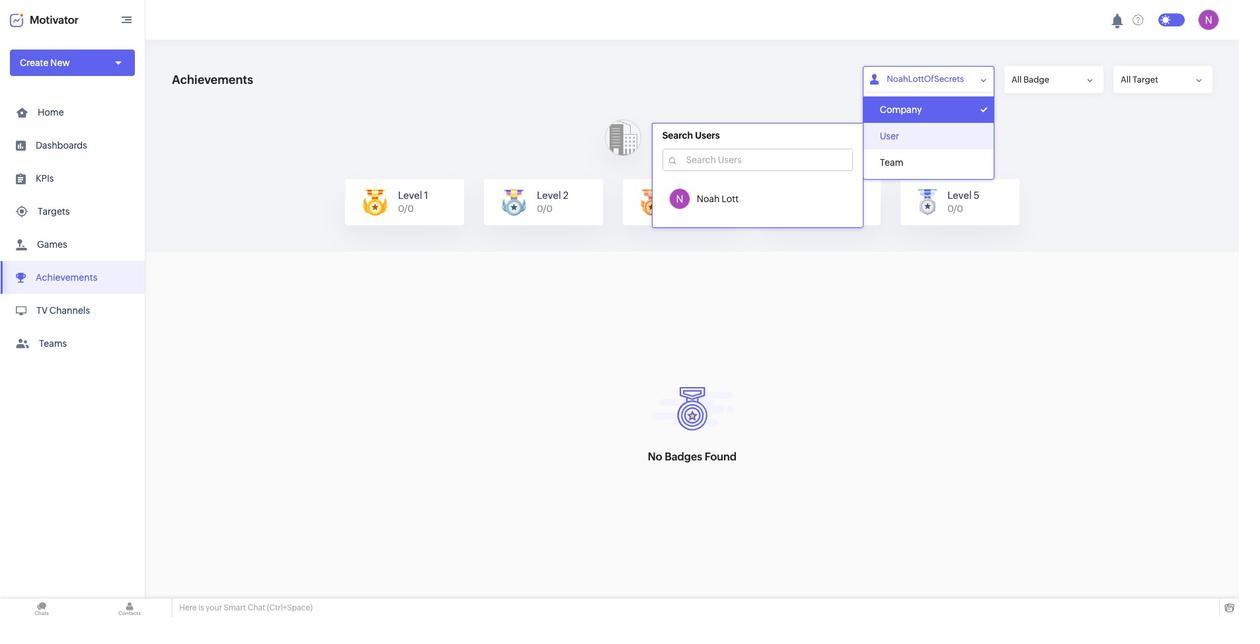 Task type: vqa. For each thing, say whether or not it's contained in the screenshot.
the right "user" image
yes



Task type: describe. For each thing, give the bounding box(es) containing it.
3 0 from the left
[[537, 204, 543, 214]]

teams
[[39, 339, 67, 349]]

0 horizontal spatial achievements
[[36, 273, 97, 283]]

contacts image
[[88, 599, 171, 618]]

5 0 from the left
[[674, 204, 680, 214]]

All Badge field
[[1005, 66, 1104, 93]]

all badge
[[1012, 75, 1050, 85]]

no badges found
[[648, 451, 737, 463]]

all target
[[1121, 75, 1159, 85]]

home
[[38, 107, 64, 118]]

your
[[206, 604, 222, 613]]

level for level 2
[[537, 190, 561, 201]]

icon image
[[605, 120, 642, 156]]

targets
[[38, 206, 70, 217]]

games
[[37, 240, 67, 250]]

badges
[[665, 451, 703, 463]]

/ for level 2
[[543, 204, 547, 214]]

channels
[[49, 306, 90, 316]]

1 0 from the left
[[398, 204, 404, 214]]

found
[[705, 451, 737, 463]]

smart
[[224, 604, 246, 613]]

level 1 0 / 0
[[398, 190, 428, 214]]

1
[[424, 190, 428, 201]]

(ctrl+space)
[[267, 604, 313, 613]]

2
[[563, 190, 569, 201]]

3
[[700, 190, 706, 201]]

tv
[[36, 306, 48, 316]]

user
[[880, 131, 900, 142]]

kpis
[[36, 173, 54, 184]]

level for level 3
[[674, 190, 698, 201]]

noah lott
[[697, 194, 739, 204]]

6 0 from the left
[[683, 204, 689, 214]]

all for all target
[[1121, 75, 1132, 85]]

here
[[179, 604, 197, 613]]

target
[[1133, 75, 1159, 85]]

level 3 0 / 0
[[674, 190, 706, 214]]

5
[[974, 190, 980, 201]]

users
[[696, 130, 720, 141]]

all for all badge
[[1012, 75, 1022, 85]]

chats image
[[0, 599, 83, 618]]

/ for level 3
[[680, 204, 683, 214]]

lott
[[722, 194, 739, 204]]

level for level 5
[[948, 190, 972, 201]]



Task type: locate. For each thing, give the bounding box(es) containing it.
list
[[0, 96, 145, 361]]

search
[[663, 130, 694, 141]]

2 level from the left
[[537, 190, 561, 201]]

0 horizontal spatial noahlottofsecrets
[[658, 130, 780, 145]]

/ inside level 1 0 / 0
[[404, 204, 408, 214]]

here is your smart chat (ctrl+space)
[[179, 604, 313, 613]]

search users
[[663, 130, 720, 141]]

0 vertical spatial achievements
[[172, 73, 253, 87]]

motivator
[[30, 14, 79, 26]]

level 2 0 / 0
[[537, 190, 569, 214]]

level left 1
[[398, 190, 422, 201]]

new
[[50, 58, 70, 68]]

4 0 from the left
[[547, 204, 553, 214]]

/ inside level 3 0 / 0
[[680, 204, 683, 214]]

achievements
[[172, 73, 253, 87], [36, 273, 97, 283]]

is
[[198, 604, 204, 613]]

help image
[[1133, 14, 1145, 25]]

level inside level 2 0 / 0
[[537, 190, 561, 201]]

2 / from the left
[[543, 204, 547, 214]]

noah
[[697, 194, 720, 204]]

2 all from the left
[[1121, 75, 1132, 85]]

all left 'badge'
[[1012, 75, 1022, 85]]

level left 2
[[537, 190, 561, 201]]

Search Users text field
[[663, 150, 853, 171]]

0
[[398, 204, 404, 214], [408, 204, 414, 214], [537, 204, 543, 214], [547, 204, 553, 214], [674, 204, 680, 214], [683, 204, 689, 214], [948, 204, 954, 214], [958, 204, 964, 214]]

create new
[[20, 58, 70, 68]]

chat
[[248, 604, 265, 613]]

2 0 from the left
[[408, 204, 414, 214]]

all
[[1012, 75, 1022, 85], [1121, 75, 1132, 85]]

/ inside level 5 0 / 0
[[954, 204, 958, 214]]

1 level from the left
[[398, 190, 422, 201]]

list containing home
[[0, 96, 145, 361]]

create
[[20, 58, 48, 68]]

dashboards
[[36, 140, 87, 151]]

level 5 0 / 0
[[948, 190, 980, 214]]

tv channels
[[36, 306, 90, 316]]

user image
[[669, 189, 691, 210]]

team
[[880, 157, 904, 168]]

level inside level 5 0 / 0
[[948, 190, 972, 201]]

level left 3
[[674, 190, 698, 201]]

4 / from the left
[[954, 204, 958, 214]]

1 horizontal spatial all
[[1121, 75, 1132, 85]]

noahlottofsecrets up search users text box
[[658, 130, 780, 145]]

all inside field
[[1012, 75, 1022, 85]]

0 horizontal spatial all
[[1012, 75, 1022, 85]]

7 0 from the left
[[948, 204, 954, 214]]

1 / from the left
[[404, 204, 408, 214]]

level inside level 3 0 / 0
[[674, 190, 698, 201]]

1 horizontal spatial noahlottofsecrets
[[887, 74, 965, 84]]

0 vertical spatial noahlottofsecrets
[[887, 74, 965, 84]]

level
[[398, 190, 422, 201], [537, 190, 561, 201], [674, 190, 698, 201], [948, 190, 972, 201]]

all left target
[[1121, 75, 1132, 85]]

no
[[648, 451, 663, 463]]

noahlottofsecrets up company
[[887, 74, 965, 84]]

1 all from the left
[[1012, 75, 1022, 85]]

4 level from the left
[[948, 190, 972, 201]]

badge
[[1024, 75, 1050, 85]]

/
[[404, 204, 408, 214], [543, 204, 547, 214], [680, 204, 683, 214], [954, 204, 958, 214]]

noahlottofsecrets
[[887, 74, 965, 84], [658, 130, 780, 145]]

all inside "field"
[[1121, 75, 1132, 85]]

1 vertical spatial noahlottofsecrets
[[658, 130, 780, 145]]

3 level from the left
[[674, 190, 698, 201]]

1 horizontal spatial achievements
[[172, 73, 253, 87]]

company
[[880, 105, 923, 115]]

user image
[[1199, 9, 1220, 30]]

/ for level 1
[[404, 204, 408, 214]]

/ inside level 2 0 / 0
[[543, 204, 547, 214]]

All Target field
[[1114, 66, 1213, 93]]

level left 5
[[948, 190, 972, 201]]

3 / from the left
[[680, 204, 683, 214]]

8 0 from the left
[[958, 204, 964, 214]]

1 vertical spatial achievements
[[36, 273, 97, 283]]

/ for level 5
[[954, 204, 958, 214]]

level for level 1
[[398, 190, 422, 201]]

level inside level 1 0 / 0
[[398, 190, 422, 201]]



